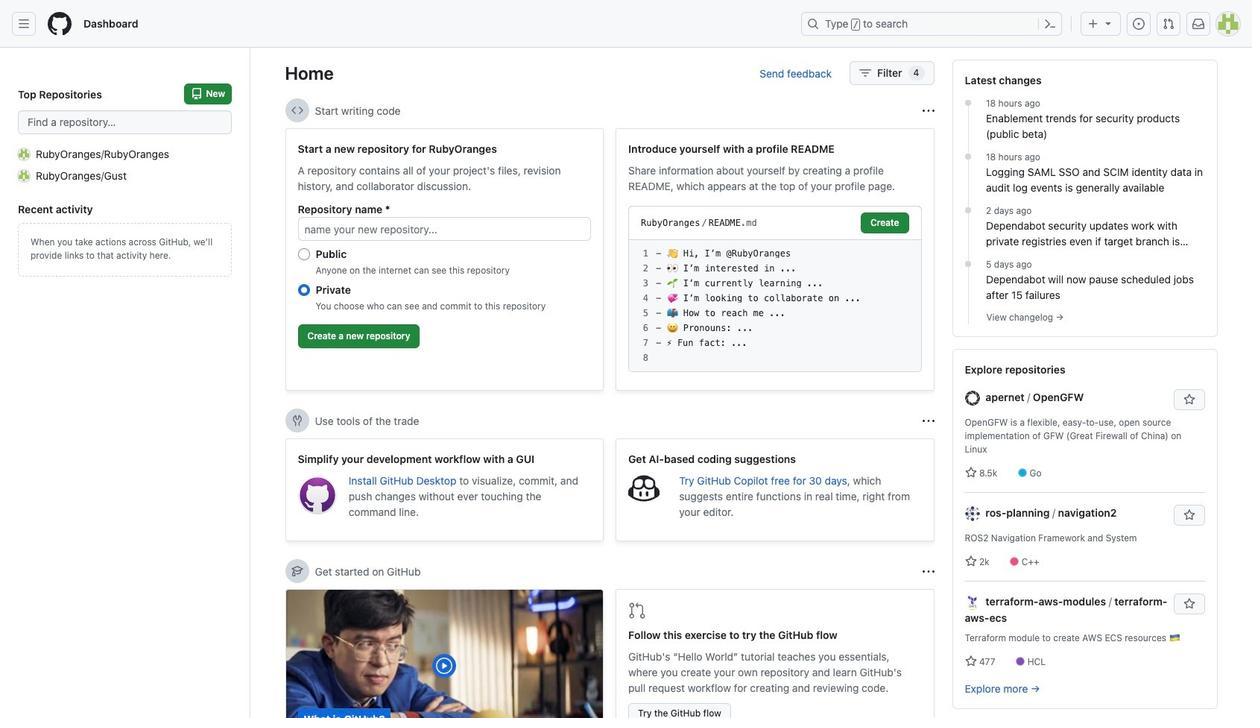 Task type: vqa. For each thing, say whether or not it's contained in the screenshot.
Tim-
no



Task type: describe. For each thing, give the bounding box(es) containing it.
none submit inside introduce yourself with a profile readme element
[[861, 213, 909, 233]]

@ros-planning profile image
[[965, 507, 980, 521]]

what is github? image
[[286, 590, 603, 718]]

why am i seeing this? image for introduce yourself with a profile readme element
[[923, 105, 935, 117]]

@apernet profile image
[[965, 391, 980, 406]]

mortar board image
[[291, 565, 303, 577]]

gust image
[[18, 170, 30, 182]]

plus image
[[1088, 18, 1100, 30]]

play image
[[436, 657, 454, 675]]

why am i seeing this? image for the "get ai-based coding suggestions" element
[[923, 415, 935, 427]]

Top Repositories search field
[[18, 110, 232, 134]]

command palette image
[[1045, 18, 1057, 30]]

star image for the @ros-planning profile icon
[[965, 555, 977, 567]]

issue opened image
[[1133, 18, 1145, 30]]

start a new repository element
[[285, 128, 604, 391]]

star image
[[965, 467, 977, 479]]

homepage image
[[48, 12, 72, 36]]

name your new repository... text field
[[298, 217, 591, 241]]



Task type: locate. For each thing, give the bounding box(es) containing it.
why am i seeing this? image
[[923, 105, 935, 117], [923, 415, 935, 427], [923, 566, 935, 577]]

git pull request image
[[629, 602, 646, 620]]

rubyoranges image
[[18, 148, 30, 160]]

git pull request image
[[1163, 18, 1175, 30]]

1 vertical spatial dot fill image
[[963, 258, 975, 270]]

1 star image from the top
[[965, 555, 977, 567]]

0 vertical spatial dot fill image
[[963, 204, 975, 216]]

notifications image
[[1193, 18, 1205, 30]]

2 why am i seeing this? image from the top
[[923, 415, 935, 427]]

try the github flow element
[[616, 589, 935, 718]]

star this repository image
[[1184, 394, 1196, 406], [1184, 509, 1196, 521], [1184, 598, 1196, 610]]

2 star image from the top
[[965, 656, 977, 668]]

1 why am i seeing this? image from the top
[[923, 105, 935, 117]]

None submit
[[861, 213, 909, 233]]

1 vertical spatial star image
[[965, 656, 977, 668]]

1 star this repository image from the top
[[1184, 394, 1196, 406]]

1 dot fill image from the top
[[963, 204, 975, 216]]

code image
[[291, 104, 303, 116]]

filter image
[[860, 67, 872, 79]]

star this repository image for @apernet profile image
[[1184, 394, 1196, 406]]

dot fill image
[[963, 97, 975, 109], [963, 151, 975, 163]]

2 dot fill image from the top
[[963, 258, 975, 270]]

1 vertical spatial why am i seeing this? image
[[923, 415, 935, 427]]

2 dot fill image from the top
[[963, 151, 975, 163]]

1 vertical spatial dot fill image
[[963, 151, 975, 163]]

star image
[[965, 555, 977, 567], [965, 656, 977, 668]]

0 vertical spatial dot fill image
[[963, 97, 975, 109]]

3 star this repository image from the top
[[1184, 598, 1196, 610]]

0 vertical spatial star image
[[965, 555, 977, 567]]

0 vertical spatial star this repository image
[[1184, 394, 1196, 406]]

tools image
[[291, 415, 303, 426]]

Find a repository… text field
[[18, 110, 232, 134]]

what is github? element
[[285, 589, 604, 718]]

3 why am i seeing this? image from the top
[[923, 566, 935, 577]]

star image for the "@terraform-aws-modules profile" image
[[965, 656, 977, 668]]

2 vertical spatial star this repository image
[[1184, 598, 1196, 610]]

triangle down image
[[1103, 17, 1115, 29]]

2 vertical spatial why am i seeing this? image
[[923, 566, 935, 577]]

introduce yourself with a profile readme element
[[616, 128, 935, 391]]

explore element
[[953, 60, 1218, 718]]

get ai-based coding suggestions element
[[616, 438, 935, 541]]

1 vertical spatial star this repository image
[[1184, 509, 1196, 521]]

why am i seeing this? image for try the github flow element
[[923, 566, 935, 577]]

0 vertical spatial why am i seeing this? image
[[923, 105, 935, 117]]

@terraform-aws-modules profile image
[[965, 595, 980, 610]]

github desktop image
[[298, 476, 337, 515]]

1 dot fill image from the top
[[963, 97, 975, 109]]

dot fill image
[[963, 204, 975, 216], [963, 258, 975, 270]]

star image up the "@terraform-aws-modules profile" image
[[965, 555, 977, 567]]

simplify your development workflow with a gui element
[[285, 438, 604, 541]]

star this repository image for the @ros-planning profile icon
[[1184, 509, 1196, 521]]

explore repositories navigation
[[953, 349, 1218, 709]]

star image down the "@terraform-aws-modules profile" image
[[965, 656, 977, 668]]

star this repository image for the "@terraform-aws-modules profile" image
[[1184, 598, 1196, 610]]

2 star this repository image from the top
[[1184, 509, 1196, 521]]

None radio
[[298, 248, 310, 260], [298, 284, 310, 296], [298, 248, 310, 260], [298, 284, 310, 296]]



